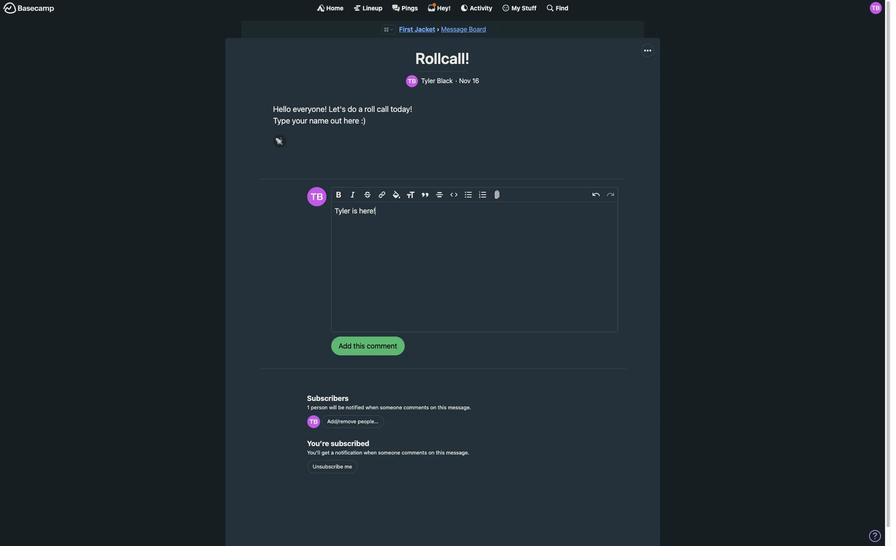 Task type: locate. For each thing, give the bounding box(es) containing it.
you're subscribed you'll get a notification when someone comments on this message.
[[307, 440, 470, 456]]

0 vertical spatial when
[[366, 404, 379, 411]]

1 horizontal spatial tyler
[[422, 77, 436, 84]]

first
[[399, 26, 413, 33]]

tyler inside type your comment here… text field
[[335, 207, 351, 215]]

1 vertical spatial a
[[331, 450, 334, 456]]

tyler left is
[[335, 207, 351, 215]]

here!
[[359, 207, 376, 215]]

1 vertical spatial someone
[[378, 450, 401, 456]]

1 vertical spatial when
[[364, 450, 377, 456]]

hello everyone! let's do a roll call today! type your name out here :)
[[273, 104, 413, 125]]

on for subscribers
[[431, 404, 437, 411]]

tyler black image left tyler black
[[406, 75, 418, 87]]

first jacket
[[399, 26, 436, 33]]

:)
[[361, 116, 366, 125]]

0 vertical spatial tyler
[[422, 77, 436, 84]]

a right do
[[359, 104, 363, 113]]

person
[[311, 404, 328, 411]]

out
[[331, 116, 342, 125]]

jacket
[[415, 26, 436, 33]]

activity
[[470, 4, 493, 11]]

tyler is here!
[[335, 207, 376, 215]]

find button
[[547, 4, 569, 12]]

pings button
[[392, 4, 418, 12]]

add/remove people…
[[328, 418, 379, 425]]

message. inside you're subscribed you'll get a notification when someone comments on this message.
[[447, 450, 470, 456]]

message. inside subscribers 1 person will be notified when someone comments on this message.
[[448, 404, 472, 411]]

1 vertical spatial tyler black image
[[307, 415, 320, 428]]

unsubscribe
[[313, 463, 344, 470]]

0 vertical spatial a
[[359, 104, 363, 113]]

16
[[473, 77, 480, 84]]

me
[[345, 463, 352, 470]]

0 horizontal spatial a
[[331, 450, 334, 456]]

notification
[[336, 450, 363, 456]]

message.
[[448, 404, 472, 411], [447, 450, 470, 456]]

when inside subscribers 1 person will be notified when someone comments on this message.
[[366, 404, 379, 411]]

0 vertical spatial message.
[[448, 404, 472, 411]]

1 vertical spatial message.
[[447, 450, 470, 456]]

a inside hello everyone! let's do a roll call today! type your name out here :)
[[359, 104, 363, 113]]

add/remove
[[328, 418, 357, 425]]

this inside you're subscribed you'll get a notification when someone comments on this message.
[[436, 450, 445, 456]]

when up the people…
[[366, 404, 379, 411]]

switch accounts image
[[3, 2, 54, 14]]

this
[[438, 404, 447, 411], [436, 450, 445, 456]]

1 horizontal spatial tyler black image
[[871, 2, 883, 14]]

on
[[431, 404, 437, 411], [429, 450, 435, 456]]

a
[[359, 104, 363, 113], [331, 450, 334, 456]]

Type your comment here… text field
[[332, 202, 618, 332]]

1 vertical spatial tyler black image
[[307, 187, 327, 206]]

tyler black image
[[871, 2, 883, 14], [307, 187, 327, 206]]

main element
[[0, 0, 886, 16]]

1 horizontal spatial tyler black image
[[406, 75, 418, 87]]

0 vertical spatial on
[[431, 404, 437, 411]]

0 vertical spatial this
[[438, 404, 447, 411]]

0 vertical spatial someone
[[380, 404, 402, 411]]

hey!
[[438, 4, 451, 11]]

someone for subscribers
[[380, 404, 402, 411]]

your
[[292, 116, 308, 125]]

when right notification
[[364, 450, 377, 456]]

when
[[366, 404, 379, 411], [364, 450, 377, 456]]

someone right notified
[[380, 404, 402, 411]]

here
[[344, 116, 360, 125]]

someone
[[380, 404, 402, 411], [378, 450, 401, 456]]

someone down the people…
[[378, 450, 401, 456]]

someone inside subscribers 1 person will be notified when someone comments on this message.
[[380, 404, 402, 411]]

tyler black image
[[406, 75, 418, 87], [307, 415, 320, 428]]

rollcall!
[[416, 49, 470, 67]]

this inside subscribers 1 person will be notified when someone comments on this message.
[[438, 404, 447, 411]]

subscribers
[[307, 394, 349, 403]]

on inside subscribers 1 person will be notified when someone comments on this message.
[[431, 404, 437, 411]]

tyler black
[[422, 77, 453, 84]]

a inside you're subscribed you'll get a notification when someone comments on this message.
[[331, 450, 334, 456]]

first jacket link
[[399, 26, 436, 33]]

1 horizontal spatial a
[[359, 104, 363, 113]]

my stuff
[[512, 4, 537, 11]]

1 vertical spatial tyler
[[335, 207, 351, 215]]

0 horizontal spatial tyler
[[335, 207, 351, 215]]

comments for you're
[[402, 450, 427, 456]]

a right 'get'
[[331, 450, 334, 456]]

notified
[[346, 404, 364, 411]]

nov
[[460, 77, 471, 84]]

roll
[[365, 104, 375, 113]]

comments inside subscribers 1 person will be notified when someone comments on this message.
[[404, 404, 429, 411]]

subscribed
[[331, 440, 370, 448]]

home
[[327, 4, 344, 11]]

1 vertical spatial on
[[429, 450, 435, 456]]

my stuff button
[[502, 4, 537, 12]]

a for do
[[359, 104, 363, 113]]

when for you're
[[364, 450, 377, 456]]

subscribers 1 person will be notified when someone comments on this message.
[[307, 394, 472, 411]]

tyler left black
[[422, 77, 436, 84]]

comments
[[404, 404, 429, 411], [402, 450, 427, 456]]

tyler black image down 1
[[307, 415, 320, 428]]

when inside you're subscribed you'll get a notification when someone comments on this message.
[[364, 450, 377, 456]]

0 vertical spatial comments
[[404, 404, 429, 411]]

name
[[310, 116, 329, 125]]

this for you're
[[436, 450, 445, 456]]

someone inside you're subscribed you'll get a notification when someone comments on this message.
[[378, 450, 401, 456]]

comments inside you're subscribed you'll get a notification when someone comments on this message.
[[402, 450, 427, 456]]

call
[[377, 104, 389, 113]]

type
[[273, 116, 290, 125]]

everyone!
[[293, 104, 327, 113]]

1 vertical spatial this
[[436, 450, 445, 456]]

will
[[329, 404, 337, 411]]

on inside you're subscribed you'll get a notification when someone comments on this message.
[[429, 450, 435, 456]]

board
[[469, 26, 486, 33]]

you're
[[307, 440, 329, 448]]

comments for subscribers
[[404, 404, 429, 411]]

0 vertical spatial tyler black image
[[406, 75, 418, 87]]

today!
[[391, 104, 413, 113]]

None submit
[[331, 337, 405, 356]]

1 vertical spatial comments
[[402, 450, 427, 456]]

hello
[[273, 104, 291, 113]]

tyler
[[422, 77, 436, 84], [335, 207, 351, 215]]

0 vertical spatial tyler black image
[[871, 2, 883, 14]]



Task type: describe. For each thing, give the bounding box(es) containing it.
do
[[348, 104, 357, 113]]

when for subscribers
[[366, 404, 379, 411]]

lineup link
[[353, 4, 383, 12]]

a for get
[[331, 450, 334, 456]]

hey! button
[[428, 3, 451, 12]]

someone for you're
[[378, 450, 401, 456]]

1
[[307, 404, 310, 411]]

people…
[[358, 418, 379, 425]]

0 horizontal spatial tyler black image
[[307, 187, 327, 206]]

tyler for tyler black
[[422, 77, 436, 84]]

on for you're
[[429, 450, 435, 456]]

› message board
[[437, 26, 486, 33]]

message board link
[[442, 26, 486, 33]]

›
[[437, 26, 440, 33]]

nov 16 element
[[460, 77, 480, 85]]

tyler for tyler is here!
[[335, 207, 351, 215]]

home link
[[317, 4, 344, 12]]

this for subscribers
[[438, 404, 447, 411]]

my
[[512, 4, 521, 11]]

find
[[556, 4, 569, 11]]

message
[[442, 26, 468, 33]]

message. for you're
[[447, 450, 470, 456]]

activity link
[[461, 4, 493, 12]]

tyler black image inside main element
[[871, 2, 883, 14]]

nov 16
[[460, 77, 480, 84]]

message. for subscribers
[[448, 404, 472, 411]]

pings
[[402, 4, 418, 11]]

is
[[352, 207, 358, 215]]

be
[[339, 404, 345, 411]]

0 horizontal spatial tyler black image
[[307, 415, 320, 428]]

lineup
[[363, 4, 383, 11]]

add/remove people… link
[[322, 415, 384, 428]]

unsubscribe me
[[313, 463, 352, 470]]

get
[[322, 450, 330, 456]]

you'll
[[307, 450, 320, 456]]

unsubscribe me button
[[307, 460, 358, 473]]

let's
[[329, 104, 346, 113]]

black
[[437, 77, 453, 84]]

stuff
[[522, 4, 537, 11]]



Task type: vqa. For each thing, say whether or not it's contained in the screenshot.
Tyler Black icon in the Main element
no



